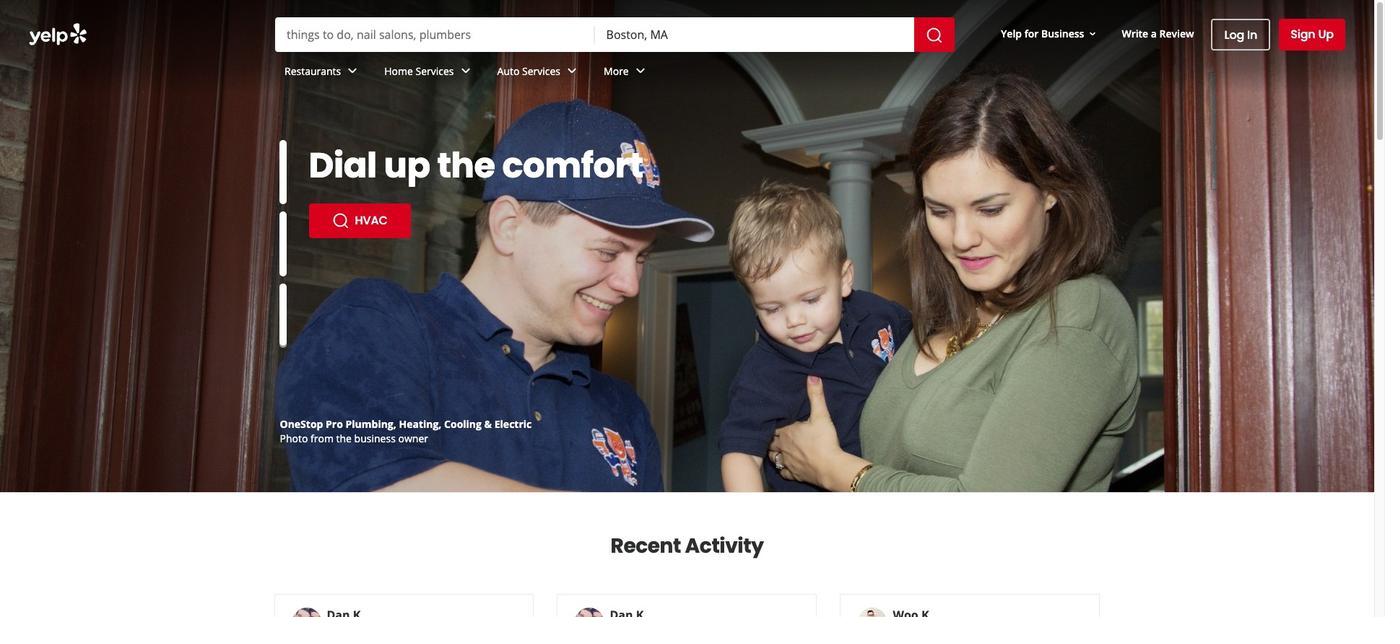 Task type: locate. For each thing, give the bounding box(es) containing it.
2 vertical spatial select slide image
[[279, 279, 286, 344]]

sign up
[[1291, 26, 1335, 43]]

24 chevron down v2 image for auto services
[[564, 62, 581, 80]]

None field
[[287, 27, 583, 43], [607, 27, 903, 43]]

sign up link
[[1280, 19, 1346, 51]]

4 24 chevron down v2 image from the left
[[632, 62, 649, 80]]

from
[[311, 432, 334, 446]]

write
[[1122, 26, 1149, 40]]

select slide image
[[279, 140, 286, 205], [279, 212, 286, 276], [279, 279, 286, 344]]

3 select slide image from the top
[[279, 279, 286, 344]]

24 chevron down v2 image left auto
[[457, 62, 474, 80]]

auto services link
[[486, 52, 593, 94]]

0 horizontal spatial the
[[336, 432, 352, 446]]

1 horizontal spatial the
[[437, 142, 495, 190]]

for
[[1025, 26, 1039, 40]]

the down pro
[[336, 432, 352, 446]]

dial up the comfort
[[309, 142, 644, 190]]

0 horizontal spatial none field
[[287, 27, 583, 43]]

1 none field from the left
[[287, 27, 583, 43]]

0 horizontal spatial services
[[416, 64, 454, 78]]

more
[[604, 64, 629, 78]]

1 services from the left
[[416, 64, 454, 78]]

2 none field from the left
[[607, 27, 903, 43]]

3 24 chevron down v2 image from the left
[[564, 62, 581, 80]]

0 vertical spatial select slide image
[[279, 140, 286, 205]]

none field up 'home services' "link"
[[287, 27, 583, 43]]

0 vertical spatial the
[[437, 142, 495, 190]]

1 horizontal spatial none field
[[607, 27, 903, 43]]

log in link
[[1212, 19, 1271, 51]]

hvac
[[355, 212, 388, 229]]

None search field
[[0, 0, 1375, 94], [275, 17, 958, 52], [0, 0, 1375, 94], [275, 17, 958, 52]]

home services
[[385, 64, 454, 78]]

&
[[485, 418, 492, 431]]

1 vertical spatial the
[[336, 432, 352, 446]]

a
[[1152, 26, 1157, 40]]

24 chevron down v2 image
[[344, 62, 361, 80], [457, 62, 474, 80], [564, 62, 581, 80], [632, 62, 649, 80]]

services right the 'home'
[[416, 64, 454, 78]]

services
[[416, 64, 454, 78], [522, 64, 561, 78]]

24 chevron down v2 image for more
[[632, 62, 649, 80]]

auto services
[[498, 64, 561, 78]]

24 chevron down v2 image inside auto services link
[[564, 62, 581, 80]]

24 chevron down v2 image right restaurants
[[344, 62, 361, 80]]

auto
[[498, 64, 520, 78]]

search image
[[926, 26, 944, 44]]

electric
[[495, 418, 532, 431]]

Near text field
[[607, 27, 903, 43]]

heating,
[[399, 418, 442, 431]]

the right up
[[437, 142, 495, 190]]

home services link
[[373, 52, 486, 94]]

services inside "link"
[[416, 64, 454, 78]]

24 chevron down v2 image inside "restaurants" link
[[344, 62, 361, 80]]

24 chevron down v2 image right auto services
[[564, 62, 581, 80]]

pro
[[326, 418, 343, 431]]

24 chevron down v2 image inside 'home services' "link"
[[457, 62, 474, 80]]

24 search v2 image
[[332, 212, 349, 230]]

the
[[437, 142, 495, 190], [336, 432, 352, 446]]

home
[[385, 64, 413, 78]]

1 select slide image from the top
[[279, 140, 286, 205]]

photo
[[280, 432, 308, 446]]

yelp for business button
[[996, 21, 1105, 47]]

business
[[1042, 26, 1085, 40]]

onestop pro plumbing, heating, cooling & electric link
[[280, 418, 532, 431]]

24 chevron down v2 image inside more link
[[632, 62, 649, 80]]

1 horizontal spatial services
[[522, 64, 561, 78]]

2 24 chevron down v2 image from the left
[[457, 62, 474, 80]]

1 24 chevron down v2 image from the left
[[344, 62, 361, 80]]

onestop pro plumbing, heating, cooling & electric photo from the business owner
[[280, 418, 532, 446]]

1 vertical spatial select slide image
[[279, 212, 286, 276]]

services right auto
[[522, 64, 561, 78]]

24 chevron down v2 image right more
[[632, 62, 649, 80]]

2 services from the left
[[522, 64, 561, 78]]

cooling
[[444, 418, 482, 431]]

yelp
[[1002, 26, 1022, 40]]

review
[[1160, 26, 1195, 40]]

in
[[1248, 26, 1258, 43]]

none field up business categories element
[[607, 27, 903, 43]]

hvac link
[[309, 204, 411, 238]]

services for home services
[[416, 64, 454, 78]]



Task type: vqa. For each thing, say whether or not it's contained in the screenshot.
Burgers button
no



Task type: describe. For each thing, give the bounding box(es) containing it.
more link
[[593, 52, 661, 94]]

activity
[[685, 533, 764, 561]]

log
[[1225, 26, 1245, 43]]

none field find
[[287, 27, 583, 43]]

write a review
[[1122, 26, 1195, 40]]

onestop
[[280, 418, 323, 431]]

24 chevron down v2 image for restaurants
[[344, 62, 361, 80]]

the inside the onestop pro plumbing, heating, cooling & electric photo from the business owner
[[336, 432, 352, 446]]

sign
[[1291, 26, 1316, 43]]

services for auto services
[[522, 64, 561, 78]]

restaurants
[[285, 64, 341, 78]]

recent activity
[[611, 533, 764, 561]]

restaurants link
[[273, 52, 373, 94]]

up
[[1319, 26, 1335, 43]]

log in
[[1225, 26, 1258, 43]]

write a review link
[[1117, 21, 1201, 47]]

24 chevron down v2 image for home services
[[457, 62, 474, 80]]

comfort
[[502, 142, 644, 190]]

business categories element
[[273, 52, 1346, 94]]

owner
[[398, 432, 428, 446]]

none field near
[[607, 27, 903, 43]]

2 select slide image from the top
[[279, 212, 286, 276]]

up
[[384, 142, 430, 190]]

plumbing,
[[346, 418, 397, 431]]

explore recent activity section section
[[263, 494, 1112, 618]]

Find text field
[[287, 27, 583, 43]]

explore banner section banner
[[0, 0, 1375, 493]]

16 chevron down v2 image
[[1088, 28, 1099, 40]]

yelp for business
[[1002, 26, 1085, 40]]

dial
[[309, 142, 377, 190]]

recent
[[611, 533, 681, 561]]

business
[[354, 432, 396, 446]]



